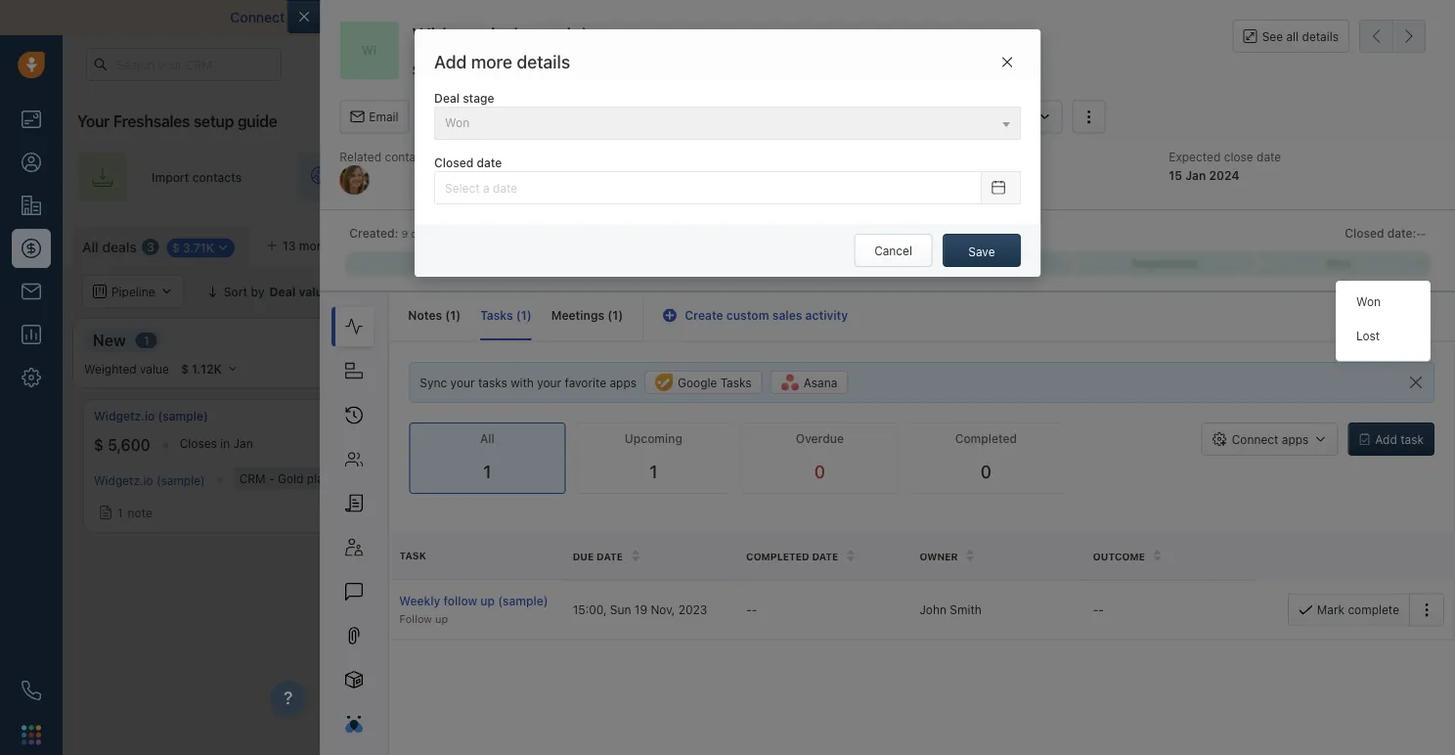 Task type: vqa. For each thing, say whether or not it's contained in the screenshot.
leads
yes



Task type: describe. For each thing, give the bounding box(es) containing it.
asana button
[[770, 371, 849, 394]]

settings
[[1143, 236, 1190, 249]]

expected
[[1169, 150, 1221, 164]]

notes
[[408, 309, 442, 322]]

(sample) up closes in jan
[[158, 409, 208, 423]]

bring in website leads
[[371, 170, 495, 184]]

bring
[[371, 170, 401, 184]]

your down add product button
[[949, 170, 974, 184]]

1 horizontal spatial to
[[934, 170, 946, 184]]

import deals group
[[1210, 226, 1350, 259]]

all deals link
[[82, 237, 137, 257]]

2 vertical spatial widgetz.io (sample) link
[[94, 473, 205, 487]]

(sample) down 'task'
[[1388, 473, 1436, 487]]

closed for closed date: --
[[1345, 226, 1385, 240]]

contacts
[[192, 170, 242, 184]]

0 vertical spatial import
[[838, 9, 881, 25]]

meetings
[[551, 309, 605, 322]]

no products
[[549, 472, 617, 485]]

add inside dialog
[[434, 51, 467, 72]]

2 leads from the left
[[901, 170, 931, 184]]

won
[[1357, 295, 1381, 309]]

quotas and forecasting link
[[1175, 275, 1348, 308]]

details for add more details
[[517, 51, 570, 72]]

details for see all details
[[1303, 29, 1339, 43]]

1 vertical spatial apps
[[1282, 432, 1309, 446]]

your for your trial ends in 21 days
[[921, 58, 944, 70]]

owner
[[920, 551, 958, 562]]

phone element
[[12, 671, 51, 710]]

deal for add deal button
[[1412, 236, 1436, 249]]

1 horizontal spatial up
[[481, 594, 495, 608]]

all deal owners
[[504, 285, 590, 298]]

mailbox
[[321, 9, 371, 25]]

0 vertical spatial and
[[533, 9, 557, 25]]

add left -- link
[[1386, 236, 1409, 249]]

15:00,
[[573, 603, 607, 617]]

monthly
[[334, 472, 378, 485]]

1 acme inc (sample) from the top
[[412, 409, 517, 423]]

1 acme inc (sample) link from the top
[[412, 408, 517, 425]]

deliverability
[[447, 9, 530, 25]]

2 acme inc (sample) link from the top
[[412, 471, 515, 485]]

see
[[1263, 29, 1284, 43]]

) for tasks ( 1 )
[[527, 309, 532, 322]]

jan inside expected close date 15 jan 2024
[[1186, 168, 1207, 182]]

import deals button
[[1210, 226, 1317, 259]]

closes in nov
[[482, 437, 557, 450]]

(sample) down 'closes in nov'
[[466, 471, 515, 485]]

upcoming
[[625, 432, 683, 446]]

2 horizontal spatial to
[[1122, 9, 1135, 25]]

closes 
[[1418, 437, 1456, 450]]

mark complete
[[1318, 603, 1400, 617]]

see all details button
[[1233, 20, 1350, 53]]

0 horizontal spatial note
[[128, 506, 152, 520]]

more...
[[299, 239, 339, 252]]

products
[[568, 472, 617, 485]]

) for notes ( 1 )
[[456, 309, 461, 322]]

no
[[549, 472, 565, 485]]

1 vertical spatial john smith
[[920, 603, 982, 617]]

import all your sales data link
[[838, 9, 1005, 25]]

$ 5,600 inside 'widgetz.io (sample)' dialog
[[412, 62, 463, 78]]

closed for closed date
[[434, 156, 474, 170]]

0 vertical spatial widgetz.io (sample) link
[[616, 168, 733, 182]]

scratch.
[[1207, 9, 1260, 25]]

freshworks switcher image
[[22, 725, 41, 745]]

product
[[974, 110, 1018, 124]]

import contacts link
[[77, 153, 277, 202]]

created:
[[350, 226, 398, 240]]

Select a date text field
[[434, 171, 982, 205]]

create custom sales activity
[[685, 309, 848, 322]]

improve
[[391, 9, 443, 25]]

1 vertical spatial jan
[[233, 437, 253, 450]]

committed
[[486, 64, 547, 78]]

container_wx8msf4aqz5i3rn1 image inside settings 'popup button'
[[1124, 236, 1138, 249]]

2 vertical spatial deal
[[867, 422, 891, 435]]

add down techcave (sample) link
[[1376, 432, 1398, 446]]

filter
[[386, 285, 413, 298]]

1 vertical spatial john
[[920, 603, 947, 617]]

$ inside 'widgetz.io (sample)' dialog
[[412, 62, 421, 78]]

date for closed date
[[477, 156, 502, 170]]

overdue
[[796, 432, 844, 446]]

save button
[[943, 234, 1021, 267]]

closes for $ 3,200
[[1418, 437, 1455, 450]]

0 horizontal spatial 1 note
[[117, 506, 152, 520]]

closes in jan
[[180, 437, 253, 450]]

0 vertical spatial days
[[1025, 58, 1049, 70]]

(sample) down $ 100
[[382, 472, 430, 485]]

quotas
[[1194, 285, 1234, 298]]

tasks
[[478, 376, 507, 389]]

closes for $ 100
[[482, 437, 519, 450]]

1 techcave (sample) from the top
[[1332, 409, 1439, 423]]

in for closes in jan
[[220, 437, 230, 450]]

completed for completed
[[955, 432, 1017, 446]]

1 filter applied button
[[343, 275, 470, 308]]

ago
[[436, 228, 453, 239]]

close image
[[1426, 13, 1436, 22]]

0 horizontal spatial tasks
[[480, 309, 513, 322]]

2 techcave from the top
[[1332, 473, 1385, 487]]

Search field
[[1350, 275, 1448, 308]]

2 inc from the top
[[446, 471, 463, 485]]

your for your freshsales setup guide
[[77, 112, 110, 131]]

$ for widgetz.io (sample)
[[94, 436, 104, 455]]

connect apps
[[1232, 432, 1309, 446]]

1 acme from the top
[[412, 409, 444, 423]]

all for deal
[[504, 285, 519, 298]]

have
[[1088, 9, 1119, 25]]

o
[[374, 239, 383, 252]]

email
[[702, 9, 736, 25]]

⌘ o
[[360, 239, 383, 252]]

weekly
[[399, 594, 440, 608]]

don't
[[1051, 9, 1085, 25]]

all inside 'widgetz.io (sample)' dialog
[[480, 432, 495, 446]]

2023
[[679, 603, 708, 617]]

create for create sales sequence
[[1135, 170, 1173, 184]]

1 inside button
[[377, 285, 383, 298]]

follow
[[399, 612, 432, 625]]

mark
[[1318, 603, 1345, 617]]

1 vertical spatial and
[[1237, 285, 1258, 298]]

sequence
[[1208, 170, 1263, 184]]

email
[[369, 110, 399, 124]]

0 vertical spatial sales
[[935, 9, 969, 25]]

freshsales
[[113, 112, 190, 131]]

3,200
[[1346, 436, 1389, 455]]

0 horizontal spatial to
[[375, 9, 388, 25]]

closed date: --
[[1345, 226, 1426, 240]]

100
[[426, 436, 453, 455]]

import deals
[[1236, 236, 1307, 249]]

21
[[1010, 58, 1022, 70]]

enable
[[561, 9, 604, 25]]

deals for all
[[102, 239, 137, 255]]

add product
[[949, 110, 1018, 124]]

$ 100
[[412, 436, 453, 455]]

1 team from the left
[[687, 170, 715, 184]]

sun
[[610, 603, 631, 617]]

add deal inside button
[[1386, 236, 1436, 249]]

sales inside 'widgetz.io (sample)' dialog
[[773, 309, 802, 322]]

13
[[283, 239, 296, 252]]

trial
[[947, 58, 967, 70]]

demo
[[1028, 331, 1071, 349]]

$ 3,200
[[1332, 436, 1389, 455]]

(sample) up "committed"
[[511, 23, 589, 46]]

add deal button
[[1360, 226, 1446, 259]]

your right sync
[[451, 376, 475, 389]]

container_wx8msf4aqz5i3rn1 image inside all deal owners button
[[483, 285, 497, 298]]

deals for import
[[1277, 236, 1307, 249]]

save
[[969, 245, 995, 258]]

1 -- from the left
[[746, 603, 758, 617]]

deal stage
[[434, 91, 494, 105]]

custom
[[727, 309, 769, 322]]

3
[[147, 240, 154, 254]]

email button
[[340, 100, 409, 134]]

1 horizontal spatial 1 note
[[435, 502, 470, 516]]

closes for $ 5,600
[[180, 437, 217, 450]]

date for completed date
[[812, 551, 839, 562]]

negotiation
[[1330, 331, 1417, 349]]

nov,
[[651, 603, 675, 617]]

13 more... button
[[255, 232, 350, 259]]

0 vertical spatial smith
[[924, 168, 958, 182]]

container_wx8msf4aqz5i3rn1 image inside "invite your team" link
[[720, 169, 736, 185]]

meetings ( 1 )
[[551, 309, 623, 322]]

(sample) inside techcave (sample) link
[[1389, 409, 1439, 423]]

complete
[[1348, 603, 1400, 617]]



Task type: locate. For each thing, give the bounding box(es) containing it.
$ for acme inc (sample)
[[412, 436, 422, 455]]

team
[[687, 170, 715, 184], [977, 170, 1006, 184]]

⌘
[[360, 239, 371, 252]]

2 vertical spatial sales
[[773, 309, 802, 322]]

google
[[678, 376, 717, 389]]

3 ( from the left
[[608, 309, 613, 322]]

) right the meetings
[[618, 309, 623, 322]]

import left contacts
[[152, 170, 189, 184]]

1 horizontal spatial create
[[1135, 170, 1173, 184]]

your left freshsales
[[77, 112, 110, 131]]

jan up crm
[[233, 437, 253, 450]]

3 closes from the left
[[1418, 437, 1455, 450]]

2 vertical spatial all
[[480, 432, 495, 446]]

add
[[434, 51, 467, 72], [949, 110, 971, 124], [1386, 236, 1409, 249], [841, 422, 864, 435], [1376, 432, 1398, 446]]

all up tasks ( 1 )
[[504, 285, 519, 298]]

1 horizontal spatial days
[[1025, 58, 1049, 70]]

widgetz.io (sample) link
[[616, 168, 733, 182], [94, 408, 208, 425], [94, 473, 205, 487]]

with
[[511, 376, 534, 389]]

0 vertical spatial apps
[[610, 376, 637, 389]]

your left mailbox
[[289, 9, 317, 25]]

smith down owner
[[950, 603, 982, 617]]

2 horizontal spatial sales
[[1176, 170, 1205, 184]]

1 horizontal spatial (
[[516, 309, 521, 322]]

0 horizontal spatial up
[[435, 612, 448, 625]]

2 ( from the left
[[516, 309, 521, 322]]

techcave (sample) link
[[1332, 408, 1439, 425]]

1 note
[[435, 502, 470, 516], [117, 506, 152, 520]]

john down owner
[[920, 603, 947, 617]]

0 horizontal spatial deal
[[522, 285, 546, 298]]

1 horizontal spatial all
[[1287, 29, 1299, 43]]

connect
[[230, 9, 285, 25], [1232, 432, 1279, 446]]

(sample) up 'task'
[[1389, 409, 1439, 423]]

add more details dialog
[[415, 29, 1041, 277]]

route leads to your team
[[865, 170, 1006, 184]]

team down the product
[[977, 170, 1006, 184]]

in for closes in nov
[[523, 437, 532, 450]]

) for meetings ( 1 )
[[618, 309, 623, 322]]

techcave (sample)
[[1332, 409, 1439, 423], [1332, 473, 1436, 487]]

deal right overdue
[[867, 422, 891, 435]]

your right invite
[[658, 170, 683, 184]]

create sales sequence link
[[1061, 153, 1299, 202]]

sales left data
[[935, 9, 969, 25]]

0 horizontal spatial (
[[445, 309, 450, 322]]

create left the custom
[[685, 309, 724, 322]]

1 vertical spatial completed
[[746, 551, 810, 562]]

acme inc (sample) link down 100
[[412, 471, 515, 485]]

import for import contacts
[[152, 170, 189, 184]]

techcave down $ 3,200
[[1332, 473, 1385, 487]]

tasks inside button
[[721, 376, 752, 389]]

1 vertical spatial closed
[[1345, 226, 1385, 240]]

import for import deals
[[1236, 236, 1274, 249]]

0 horizontal spatial deals
[[102, 239, 137, 255]]

2 acme from the top
[[412, 471, 443, 485]]

2 horizontal spatial )
[[618, 309, 623, 322]]

closed date
[[434, 156, 502, 170]]

0 vertical spatial jan
[[1186, 168, 1207, 182]]

sales up discovery
[[773, 309, 802, 322]]

and right quotas
[[1237, 285, 1258, 298]]

of
[[685, 9, 698, 25]]

acme down $ 100
[[412, 471, 443, 485]]

2 techcave (sample) from the top
[[1332, 473, 1436, 487]]

1 horizontal spatial $ 5,600
[[412, 62, 463, 78]]

inc up 100
[[447, 409, 464, 423]]

connect inside 'widgetz.io (sample)' dialog
[[1232, 432, 1279, 446]]

0 horizontal spatial connect
[[230, 9, 285, 25]]

0 vertical spatial $ 5,600
[[412, 62, 463, 78]]

jan down expected
[[1186, 168, 1207, 182]]

create for create custom sales activity
[[685, 309, 724, 322]]

$ for techcave (sample)
[[1332, 436, 1342, 455]]

apps left $ 3,200
[[1282, 432, 1309, 446]]

2 acme inc (sample) from the top
[[412, 471, 515, 485]]

techcave (sample) down 3,200
[[1332, 473, 1436, 487]]

smith right route
[[924, 168, 958, 182]]

all
[[82, 239, 99, 255], [504, 285, 519, 298], [480, 432, 495, 446]]

data
[[972, 9, 1001, 25]]

1 vertical spatial widgetz.io (sample) link
[[94, 408, 208, 425]]

3 ) from the left
[[618, 309, 623, 322]]

0 horizontal spatial and
[[533, 9, 557, 25]]

1 vertical spatial techcave
[[1332, 473, 1385, 487]]

(sample) down tasks
[[467, 409, 517, 423]]

2 horizontal spatial (
[[608, 309, 613, 322]]

( right notes
[[445, 309, 450, 322]]

1 vertical spatial acme inc (sample)
[[412, 471, 515, 485]]

5,600 up the deal
[[425, 62, 463, 78]]

0 vertical spatial john smith
[[893, 168, 958, 182]]

-- right 2023
[[746, 603, 758, 617]]

up down follow
[[435, 612, 448, 625]]

invite your team link
[[550, 153, 771, 202]]

0 horizontal spatial --
[[746, 603, 758, 617]]

techcave up $ 3,200
[[1332, 409, 1386, 423]]

date
[[1257, 150, 1282, 164], [477, 156, 502, 170], [597, 551, 623, 562], [812, 551, 839, 562]]

add left the product
[[949, 110, 971, 124]]

in for bring in website leads
[[404, 170, 414, 184]]

more
[[471, 51, 513, 72]]

0 horizontal spatial add deal
[[841, 422, 891, 435]]

acme inc (sample) link
[[412, 408, 517, 425], [412, 471, 515, 485]]

date:
[[1388, 226, 1417, 240]]

import right conversations.
[[838, 9, 881, 25]]

1 horizontal spatial tasks
[[721, 376, 752, 389]]

( for tasks
[[516, 309, 521, 322]]

1 horizontal spatial completed
[[955, 432, 1017, 446]]

acme inc (sample) up 100
[[412, 409, 517, 423]]

acme inc (sample) down 100
[[412, 471, 515, 485]]

inc down 100
[[446, 471, 463, 485]]

2 horizontal spatial deal
[[1412, 236, 1436, 249]]

deal inside add deal button
[[1412, 236, 1436, 249]]

invite your team
[[624, 170, 715, 184]]

completed for completed date
[[746, 551, 810, 562]]

qualification
[[410, 331, 503, 349]]

container_wx8msf4aqz5i3rn1 image
[[720, 169, 736, 185], [1124, 236, 1138, 249], [356, 285, 369, 298], [483, 285, 497, 298], [1175, 285, 1189, 298], [823, 422, 836, 435], [99, 506, 112, 520]]

call button
[[419, 100, 479, 134]]

( for notes
[[445, 309, 450, 322]]

add down asana button
[[841, 422, 864, 435]]

all left data
[[885, 9, 899, 25]]

your freshsales setup guide
[[77, 112, 277, 131]]

0 horizontal spatial all
[[885, 9, 899, 25]]

website
[[417, 170, 461, 184]]

9
[[402, 228, 408, 239]]

deal
[[434, 91, 460, 105]]

1 vertical spatial up
[[435, 612, 448, 625]]

1 vertical spatial acme
[[412, 471, 443, 485]]

1 vertical spatial $ 5,600
[[94, 436, 150, 455]]

1 closes from the left
[[180, 437, 217, 450]]

( down all deal owners button
[[516, 309, 521, 322]]

1 techcave from the top
[[1332, 409, 1386, 423]]

all for deals
[[82, 239, 99, 255]]

0 vertical spatial acme inc (sample) link
[[412, 408, 517, 425]]

closed left date: on the top
[[1345, 226, 1385, 240]]

1 ( from the left
[[445, 309, 450, 322]]

add task button
[[1348, 423, 1435, 456]]

bring in website leads link
[[297, 153, 530, 202]]

acme inc (sample) link up 100
[[412, 408, 517, 425]]

techcave inside techcave (sample) link
[[1332, 409, 1386, 423]]

1 horizontal spatial details
[[1303, 29, 1339, 43]]

john up cancel button
[[893, 168, 921, 182]]

deals
[[1277, 236, 1307, 249], [102, 239, 137, 255]]

deal inside all deal owners button
[[522, 285, 546, 298]]

deal for all deal owners button
[[522, 285, 546, 298]]

(sample) right follow
[[498, 594, 548, 608]]

0 horizontal spatial 5,600
[[108, 436, 150, 455]]

leads down closed date
[[465, 170, 495, 184]]

0 vertical spatial all
[[82, 239, 99, 255]]

leads right route
[[901, 170, 931, 184]]

1 ) from the left
[[456, 309, 461, 322]]

1 horizontal spatial all
[[480, 432, 495, 446]]

john smith down add product button
[[893, 168, 958, 182]]

5,600 left closes in jan
[[108, 436, 150, 455]]

1 horizontal spatial deals
[[1277, 236, 1307, 249]]

( for meetings
[[608, 309, 613, 322]]

connect for connect apps
[[1232, 432, 1279, 446]]

0 horizontal spatial closed
[[434, 156, 474, 170]]

days right 21
[[1025, 58, 1049, 70]]

create inside 'widgetz.io (sample)' dialog
[[685, 309, 724, 322]]

details inside see all details button
[[1303, 29, 1339, 43]]

all right see at the top of page
[[1287, 29, 1299, 43]]

import inside button
[[1236, 236, 1274, 249]]

Search your CRM... text field
[[86, 48, 282, 81]]

0 horizontal spatial create
[[685, 309, 724, 322]]

1 vertical spatial deal
[[522, 285, 546, 298]]

0 horizontal spatial )
[[456, 309, 461, 322]]

sync
[[420, 376, 447, 389]]

1 horizontal spatial note
[[446, 502, 470, 516]]

discovery
[[726, 331, 799, 349]]

apps right "favorite"
[[610, 376, 637, 389]]

(sample) down closes in jan
[[156, 473, 205, 487]]

weekly follow up (sample) link
[[399, 592, 553, 610]]

phone image
[[22, 681, 41, 700]]

date inside add more details dialog
[[477, 156, 502, 170]]

tasks right google
[[721, 376, 752, 389]]

leads inside "link"
[[465, 170, 495, 184]]

and
[[533, 9, 557, 25], [1237, 285, 1258, 298]]

way
[[622, 9, 648, 25]]

1 vertical spatial techcave (sample)
[[1332, 473, 1436, 487]]

2 horizontal spatial import
[[1236, 236, 1274, 249]]

connect your mailbox to improve deliverability and enable 2-way sync of email conversations. import all your sales data so you don't have to start from scratch.
[[230, 9, 1260, 25]]

techcave (sample) up add task
[[1332, 409, 1439, 423]]

0 vertical spatial closed
[[434, 156, 474, 170]]

$ 5,600 left closes in jan
[[94, 436, 150, 455]]

2 closes from the left
[[482, 437, 519, 450]]

to right route
[[934, 170, 946, 184]]

weekly follow up (sample) follow up
[[399, 594, 548, 625]]

-- down outcome
[[1093, 603, 1104, 617]]

1 horizontal spatial leads
[[901, 170, 931, 184]]

5,600
[[425, 62, 463, 78], [108, 436, 150, 455]]

1 vertical spatial smith
[[950, 603, 982, 617]]

0 vertical spatial up
[[481, 594, 495, 608]]

all inside button
[[504, 285, 519, 298]]

details right more
[[517, 51, 570, 72]]

0 horizontal spatial details
[[517, 51, 570, 72]]

1 horizontal spatial 5,600
[[425, 62, 463, 78]]

create down expected
[[1135, 170, 1173, 184]]

import up "quotas and forecasting"
[[1236, 236, 1274, 249]]

widgetz.io (sample) dialog
[[287, 0, 1456, 755]]

all left 3 on the left
[[82, 239, 99, 255]]

new
[[93, 331, 126, 349]]

activity
[[806, 309, 848, 322]]

your right with
[[537, 376, 562, 389]]

days
[[1025, 58, 1049, 70], [411, 228, 433, 239]]

0 vertical spatial tasks
[[480, 309, 513, 322]]

in inside bring in website leads "link"
[[404, 170, 414, 184]]

2 team from the left
[[977, 170, 1006, 184]]

sales down expected
[[1176, 170, 1205, 184]]

0 vertical spatial connect
[[230, 9, 285, 25]]

connect apps button
[[1202, 423, 1339, 456], [1202, 423, 1339, 456]]

add up the deal
[[434, 51, 467, 72]]

2 vertical spatial import
[[1236, 236, 1274, 249]]

) up qualification
[[456, 309, 461, 322]]

) down all deal owners button
[[527, 309, 532, 322]]

deals left 3 on the left
[[102, 239, 137, 255]]

0 vertical spatial all
[[885, 9, 899, 25]]

5,600 inside 'widgetz.io (sample)' dialog
[[425, 62, 463, 78]]

asana
[[804, 376, 838, 389]]

1 vertical spatial sales
[[1176, 170, 1205, 184]]

0 horizontal spatial sales
[[773, 309, 802, 322]]

conversations.
[[740, 9, 835, 25]]

due
[[573, 551, 594, 562]]

0 vertical spatial 5,600
[[425, 62, 463, 78]]

15:00, sun 19 nov, 2023
[[573, 603, 708, 617]]

days right 9
[[411, 228, 433, 239]]

1 horizontal spatial add deal
[[1386, 236, 1436, 249]]

1 horizontal spatial team
[[977, 170, 1006, 184]]

0 vertical spatial acme inc (sample)
[[412, 409, 517, 423]]

all right 100
[[480, 432, 495, 446]]

(sample) inside acme inc (sample) link
[[467, 409, 517, 423]]

completed date
[[746, 551, 839, 562]]

container_wx8msf4aqz5i3rn1 image inside '1 filter applied' button
[[356, 285, 369, 298]]

details right see at the top of page
[[1303, 29, 1339, 43]]

john
[[893, 168, 921, 182], [920, 603, 947, 617]]

call
[[449, 110, 469, 124]]

smith
[[924, 168, 958, 182], [950, 603, 982, 617]]

$ 5,600 up the deal
[[412, 62, 463, 78]]

from
[[1173, 9, 1203, 25]]

to left start
[[1122, 9, 1135, 25]]

0 horizontal spatial import
[[152, 170, 189, 184]]

1 inc from the top
[[447, 409, 464, 423]]

owners
[[549, 285, 590, 298]]

0 horizontal spatial $ 5,600
[[94, 436, 150, 455]]

)
[[456, 309, 461, 322], [527, 309, 532, 322], [618, 309, 623, 322]]

all inside button
[[1287, 29, 1299, 43]]

deal left owners
[[522, 285, 546, 298]]

see all details
[[1263, 29, 1339, 43]]

2 ) from the left
[[527, 309, 532, 322]]

0 vertical spatial john
[[893, 168, 921, 182]]

0 vertical spatial your
[[921, 58, 944, 70]]

1 vertical spatial connect
[[1232, 432, 1279, 446]]

add task
[[1376, 432, 1424, 446]]

0 vertical spatial techcave (sample)
[[1332, 409, 1439, 423]]

-- link
[[1417, 225, 1426, 242]]

google tasks button
[[645, 371, 763, 394]]

your trial ends in 21 days
[[921, 58, 1049, 70]]

( right the meetings
[[608, 309, 613, 322]]

1 horizontal spatial your
[[921, 58, 944, 70]]

deals inside button
[[1277, 236, 1307, 249]]

13 more...
[[283, 239, 339, 252]]

task
[[1401, 432, 1424, 446]]

your
[[289, 9, 317, 25], [903, 9, 932, 25], [658, 170, 683, 184], [949, 170, 974, 184], [451, 376, 475, 389], [537, 376, 562, 389]]

team right invite
[[687, 170, 715, 184]]

task
[[399, 550, 426, 561]]

0 vertical spatial inc
[[447, 409, 464, 423]]

1 horizontal spatial and
[[1237, 285, 1258, 298]]

2 horizontal spatial closes
[[1418, 437, 1455, 450]]

closed inside 'widgetz.io (sample)' dialog
[[1345, 226, 1385, 240]]

deals up forecasting
[[1277, 236, 1307, 249]]

deal up search field
[[1412, 236, 1436, 249]]

(sample) inside 'weekly follow up (sample) follow up'
[[498, 594, 548, 608]]

john smith down owner
[[920, 603, 982, 617]]

your left data
[[903, 9, 932, 25]]

--
[[746, 603, 758, 617], [1093, 603, 1104, 617]]

due date
[[573, 551, 623, 562]]

0 vertical spatial create
[[1135, 170, 1173, 184]]

1 leads from the left
[[465, 170, 495, 184]]

container_wx8msf4aqz5i3rn1 image inside 'quotas and forecasting' link
[[1175, 285, 1189, 298]]

(sample) right invite
[[682, 168, 733, 182]]

19
[[635, 603, 648, 617]]

1 horizontal spatial apps
[[1282, 432, 1309, 446]]

1 horizontal spatial closed
[[1345, 226, 1385, 240]]

settings button
[[1114, 226, 1200, 259]]

0 horizontal spatial team
[[687, 170, 715, 184]]

to right mailbox
[[375, 9, 388, 25]]

create inside create sales sequence link
[[1135, 170, 1173, 184]]

1 vertical spatial import
[[152, 170, 189, 184]]

0 horizontal spatial all
[[82, 239, 99, 255]]

gold
[[278, 472, 304, 485]]

tasks down all deal owners button
[[480, 309, 513, 322]]

closed up website
[[434, 156, 474, 170]]

invite
[[624, 170, 655, 184]]

google tasks
[[678, 376, 752, 389]]

1 horizontal spatial )
[[527, 309, 532, 322]]

date for due date
[[597, 551, 623, 562]]

your left trial
[[921, 58, 944, 70]]

add deal up search field
[[1386, 236, 1436, 249]]

1 horizontal spatial closes
[[482, 437, 519, 450]]

related contact
[[340, 150, 427, 164]]

deal
[[1412, 236, 1436, 249], [522, 285, 546, 298], [867, 422, 891, 435]]

route leads to your team link
[[790, 153, 1041, 202]]

0 horizontal spatial closes
[[180, 437, 217, 450]]

1 horizontal spatial sales
[[935, 9, 969, 25]]

details inside add more details dialog
[[517, 51, 570, 72]]

up right follow
[[481, 594, 495, 608]]

create sales sequence
[[1135, 170, 1263, 184]]

0 horizontal spatial apps
[[610, 376, 637, 389]]

closed inside add more details dialog
[[434, 156, 474, 170]]

acme up $ 100
[[412, 409, 444, 423]]

2 horizontal spatial all
[[504, 285, 519, 298]]

add deal down asana button
[[841, 422, 891, 435]]

connect for connect your mailbox to improve deliverability and enable 2-way sync of email conversations. import all your sales data so you don't have to start from scratch.
[[230, 9, 285, 25]]

and left enable
[[533, 9, 557, 25]]

2 -- from the left
[[1093, 603, 1104, 617]]

date inside expected close date 15 jan 2024
[[1257, 150, 1282, 164]]

setup
[[194, 112, 234, 131]]

forecasting
[[1262, 285, 1328, 298]]

crm
[[239, 472, 266, 485]]

days inside the 'created: 9 days ago'
[[411, 228, 433, 239]]

close
[[1224, 150, 1254, 164]]



